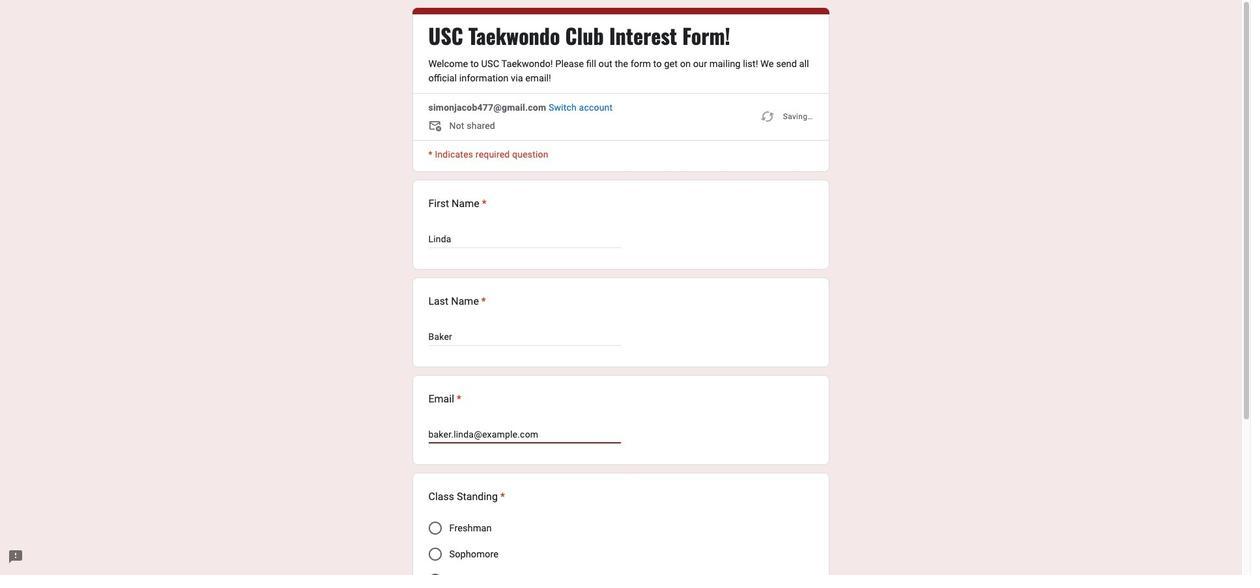 Task type: vqa. For each thing, say whether or not it's contained in the screenshot.
Sophomore icon
yes



Task type: describe. For each thing, give the bounding box(es) containing it.
5 heading from the top
[[429, 490, 505, 505]]

Sophomore radio
[[429, 548, 442, 561]]

report a problem to google image
[[8, 550, 23, 565]]

4 heading from the top
[[429, 392, 462, 407]]

Freshman radio
[[429, 522, 442, 535]]

freshman image
[[429, 522, 442, 535]]



Task type: locate. For each thing, give the bounding box(es) containing it.
status
[[760, 101, 813, 132]]

required question element
[[480, 196, 487, 212], [479, 294, 486, 310], [454, 392, 462, 407], [498, 490, 505, 505]]

sophomore image
[[429, 548, 442, 561]]

list
[[412, 180, 829, 576]]

Junior radio
[[429, 574, 442, 576]]

2 heading from the top
[[429, 196, 487, 212]]

None text field
[[429, 231, 621, 247], [429, 427, 621, 443], [429, 231, 621, 247], [429, 427, 621, 443]]

heading
[[429, 23, 731, 49], [429, 196, 487, 212], [429, 294, 486, 310], [429, 392, 462, 407], [429, 490, 505, 505]]

your email and google account are not part of your response image
[[429, 119, 449, 135]]

None text field
[[429, 329, 621, 345]]

junior image
[[429, 574, 442, 576]]

3 heading from the top
[[429, 294, 486, 310]]

1 heading from the top
[[429, 23, 731, 49]]

your email and google account are not part of your response image
[[429, 119, 444, 135]]



